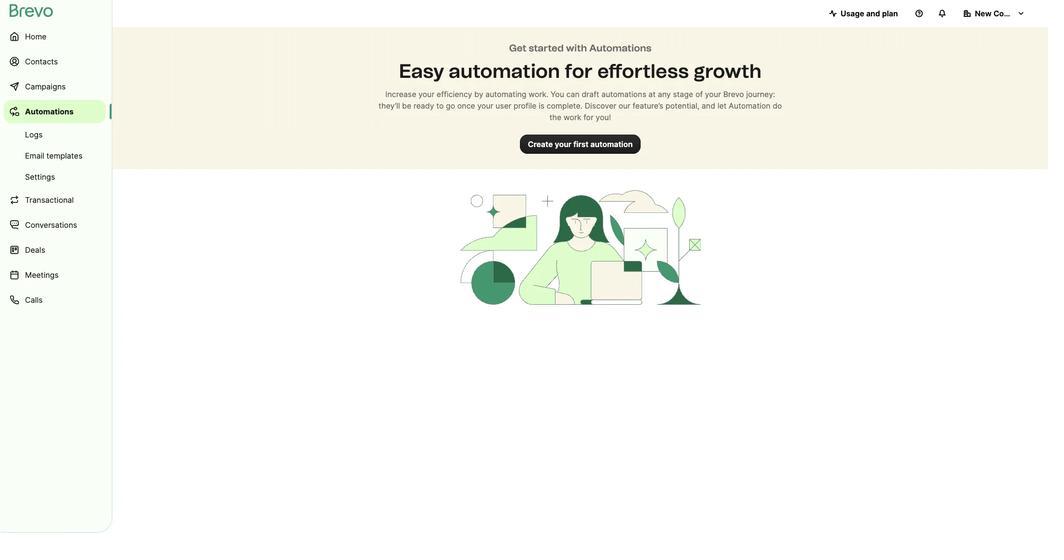 Task type: describe. For each thing, give the bounding box(es) containing it.
calls
[[25, 295, 43, 305]]

get started with automations
[[509, 42, 652, 54]]

conversations link
[[4, 214, 106, 237]]

automations
[[602, 90, 647, 99]]

1 horizontal spatial automations
[[590, 42, 652, 54]]

can
[[567, 90, 580, 99]]

campaigns link
[[4, 75, 106, 98]]

settings link
[[4, 167, 106, 187]]

meetings
[[25, 270, 59, 280]]

is
[[539, 101, 545, 111]]

growth
[[694, 60, 762, 83]]

journey:
[[747, 90, 776, 99]]

deals link
[[4, 239, 106, 262]]

get
[[509, 42, 527, 54]]

work
[[564, 113, 582, 122]]

your up ready
[[419, 90, 435, 99]]

potential,
[[666, 101, 700, 111]]

campaigns
[[25, 82, 66, 91]]

templates
[[46, 151, 83, 161]]

create your first automation button
[[520, 135, 641, 154]]

user
[[496, 101, 512, 111]]

contacts
[[25, 57, 58, 66]]

you
[[551, 90, 565, 99]]

logs
[[25, 130, 43, 140]]

new company button
[[956, 4, 1033, 23]]

email templates
[[25, 151, 83, 161]]

increase
[[386, 90, 417, 99]]

once
[[458, 101, 475, 111]]

automating
[[486, 90, 527, 99]]

of
[[696, 90, 703, 99]]

company
[[994, 9, 1030, 18]]

the
[[550, 113, 562, 122]]

create your first automation
[[528, 140, 633, 149]]

automations inside automations link
[[25, 107, 74, 116]]

home link
[[4, 25, 106, 48]]

automation
[[729, 101, 771, 111]]

create
[[528, 140, 553, 149]]

new company
[[975, 9, 1030, 18]]

0 vertical spatial automation
[[449, 60, 560, 83]]

ready
[[414, 101, 434, 111]]

work.
[[529, 90, 549, 99]]

transactional link
[[4, 189, 106, 212]]



Task type: locate. For each thing, give the bounding box(es) containing it.
discover
[[585, 101, 617, 111]]

plan
[[883, 9, 898, 18]]

1 vertical spatial automations
[[25, 107, 74, 116]]

automations
[[590, 42, 652, 54], [25, 107, 74, 116]]

draft
[[582, 90, 600, 99]]

and inside increase your efficiency by automating work. you can draft automations at any stage of your brevo journey: they'll be ready to go once your user profile is complete. discover our feature's potential, and let automation do the work for you!
[[702, 101, 716, 111]]

transactional
[[25, 195, 74, 205]]

increase your efficiency by automating work. you can draft automations at any stage of your brevo journey: they'll be ready to go once your user profile is complete. discover our feature's potential, and let automation do the work for you!
[[379, 90, 782, 122]]

you!
[[596, 113, 611, 122]]

1 horizontal spatial and
[[867, 9, 881, 18]]

email templates link
[[4, 146, 106, 166]]

stage
[[673, 90, 694, 99]]

go
[[446, 101, 455, 111]]

usage and plan
[[841, 9, 898, 18]]

and
[[867, 9, 881, 18], [702, 101, 716, 111]]

meetings link
[[4, 264, 106, 287]]

and left let in the right of the page
[[702, 101, 716, 111]]

first
[[574, 140, 589, 149]]

our
[[619, 101, 631, 111]]

at
[[649, 90, 656, 99]]

your inside button
[[555, 140, 572, 149]]

deals
[[25, 245, 45, 255]]

calls link
[[4, 289, 106, 312]]

to
[[437, 101, 444, 111]]

profile
[[514, 101, 537, 111]]

0 horizontal spatial and
[[702, 101, 716, 111]]

automation up automating
[[449, 60, 560, 83]]

for inside increase your efficiency by automating work. you can draft automations at any stage of your brevo journey: they'll be ready to go once your user profile is complete. discover our feature's potential, and let automation do the work for you!
[[584, 113, 594, 122]]

easy
[[399, 60, 444, 83]]

usage and plan button
[[822, 4, 906, 23]]

logs link
[[4, 125, 106, 144]]

your left first
[[555, 140, 572, 149]]

settings
[[25, 172, 55, 182]]

automation down 'you!'
[[591, 140, 633, 149]]

feature's
[[633, 101, 664, 111]]

your down "by"
[[478, 101, 494, 111]]

contacts link
[[4, 50, 106, 73]]

home
[[25, 32, 46, 41]]

complete.
[[547, 101, 583, 111]]

0 vertical spatial and
[[867, 9, 881, 18]]

new
[[975, 9, 992, 18]]

your
[[419, 90, 435, 99], [705, 90, 721, 99], [478, 101, 494, 111], [555, 140, 572, 149]]

0 vertical spatial for
[[565, 60, 593, 83]]

automations up logs link
[[25, 107, 74, 116]]

brevo
[[724, 90, 744, 99]]

effortless
[[598, 60, 689, 83]]

be
[[402, 101, 412, 111]]

started
[[529, 42, 564, 54]]

easy automation for effortless growth
[[399, 60, 762, 83]]

and left plan
[[867, 9, 881, 18]]

1 vertical spatial for
[[584, 113, 594, 122]]

automations link
[[4, 100, 106, 123]]

for left 'you!'
[[584, 113, 594, 122]]

automations up 'effortless'
[[590, 42, 652, 54]]

usage
[[841, 9, 865, 18]]

for
[[565, 60, 593, 83], [584, 113, 594, 122]]

0 horizontal spatial automation
[[449, 60, 560, 83]]

0 vertical spatial automations
[[590, 42, 652, 54]]

0 horizontal spatial automations
[[25, 107, 74, 116]]

they'll
[[379, 101, 400, 111]]

any
[[658, 90, 671, 99]]

automation inside button
[[591, 140, 633, 149]]

for down get started with automations
[[565, 60, 593, 83]]

do
[[773, 101, 782, 111]]

1 horizontal spatial automation
[[591, 140, 633, 149]]

automation
[[449, 60, 560, 83], [591, 140, 633, 149]]

efficiency
[[437, 90, 472, 99]]

by
[[475, 90, 484, 99]]

with
[[566, 42, 587, 54]]

email
[[25, 151, 44, 161]]

conversations
[[25, 220, 77, 230]]

1 vertical spatial and
[[702, 101, 716, 111]]

and inside button
[[867, 9, 881, 18]]

your right the of
[[705, 90, 721, 99]]

1 vertical spatial automation
[[591, 140, 633, 149]]

let
[[718, 101, 727, 111]]



Task type: vqa. For each thing, say whether or not it's contained in the screenshot.
First
yes



